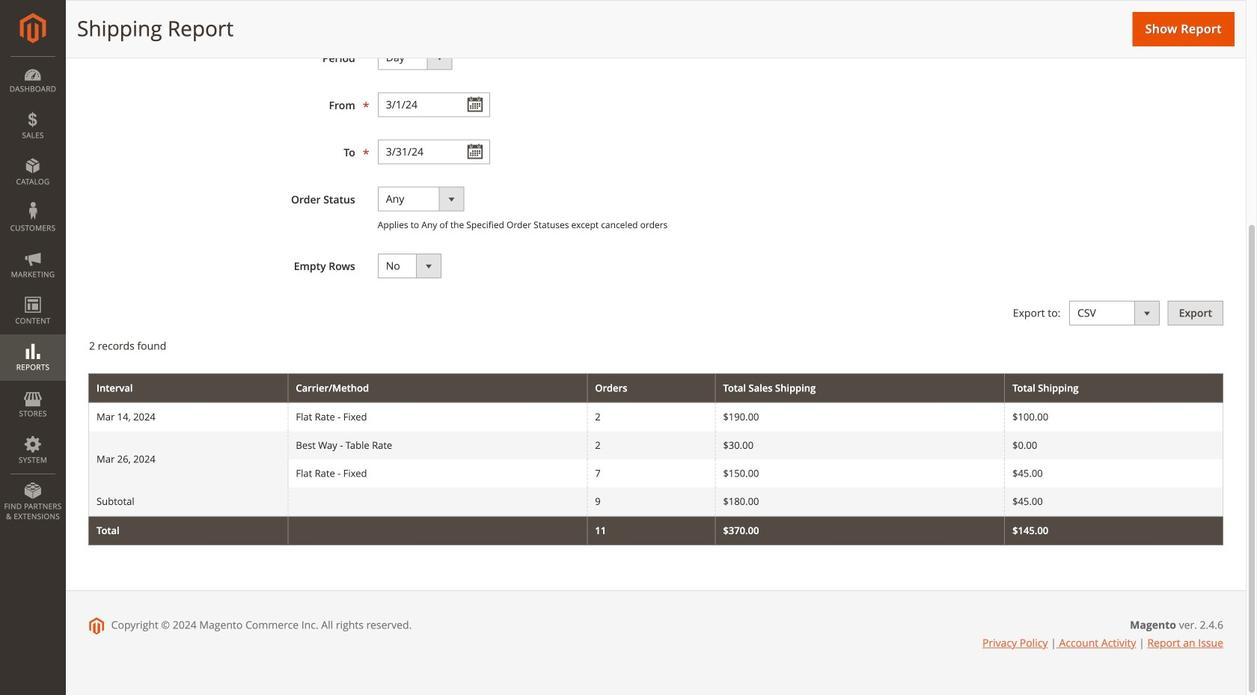 Task type: vqa. For each thing, say whether or not it's contained in the screenshot.
Magento Admin Panel image
yes



Task type: locate. For each thing, give the bounding box(es) containing it.
None text field
[[378, 92, 490, 117]]

menu bar
[[0, 56, 66, 529]]

None text field
[[378, 140, 490, 164]]

magento admin panel image
[[20, 13, 46, 43]]



